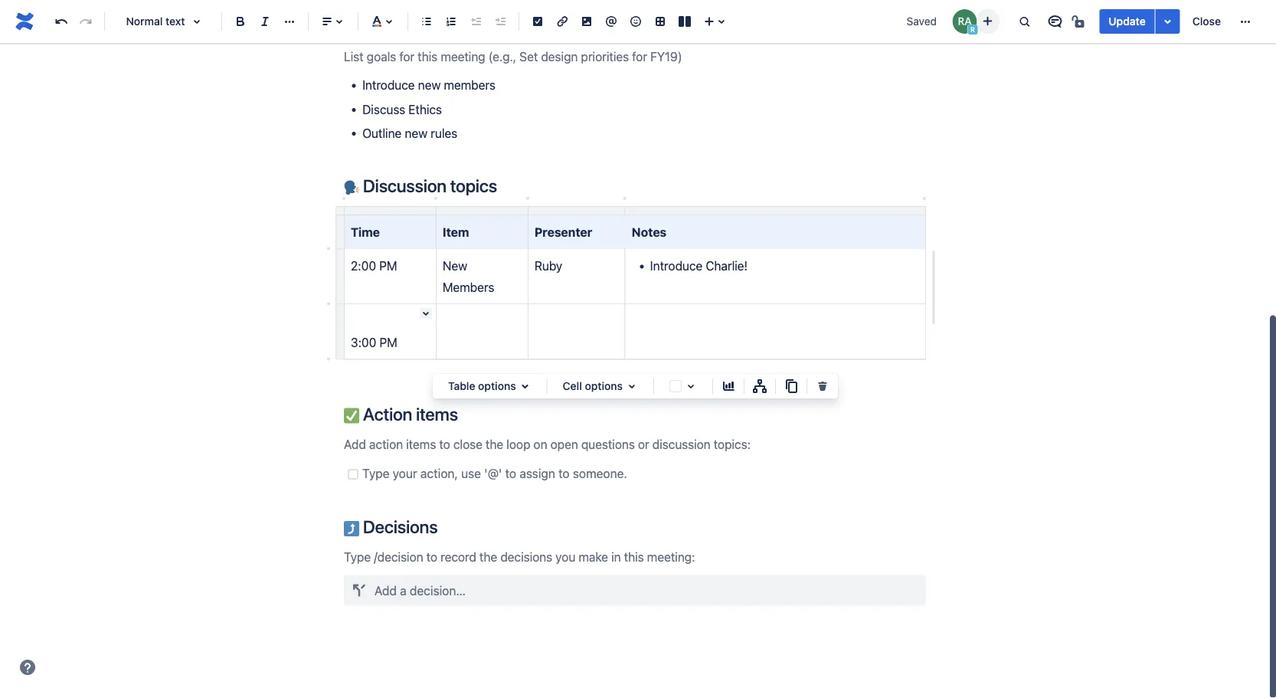 Task type: locate. For each thing, give the bounding box(es) containing it.
more formatting image
[[280, 12, 299, 31]]

1 options from the left
[[478, 380, 516, 393]]

remove image
[[814, 377, 832, 396]]

rules
[[431, 126, 458, 141]]

new members
[[443, 259, 495, 295]]

0 horizontal spatial expand dropdown menu image
[[516, 377, 535, 396]]

more image
[[1237, 12, 1255, 31]]

new for introduce
[[418, 78, 441, 93]]

new down ethics
[[405, 126, 428, 141]]

normal
[[126, 15, 163, 28]]

bold ⌘b image
[[231, 12, 250, 31]]

expand dropdown menu image
[[516, 377, 535, 396], [623, 377, 641, 396]]

undo ⌘z image
[[52, 12, 71, 31]]

1 pm from the top
[[379, 259, 397, 274]]

discuss
[[362, 102, 405, 117]]

1 horizontal spatial options
[[585, 380, 623, 393]]

italic ⌘i image
[[256, 12, 274, 31]]

time
[[351, 225, 380, 240]]

new up ethics
[[418, 78, 441, 93]]

2 pm from the top
[[380, 335, 398, 350]]

0 horizontal spatial options
[[478, 380, 516, 393]]

cell options
[[563, 380, 623, 393]]

mention image
[[602, 12, 621, 31]]

options right cell
[[585, 380, 623, 393]]

pm right 2:00
[[379, 259, 397, 274]]

1 vertical spatial pm
[[380, 335, 398, 350]]

manage connected data image
[[751, 377, 769, 396]]

2 options from the left
[[585, 380, 623, 393]]

update button
[[1100, 9, 1155, 34]]

Main content area, start typing to enter text. text field
[[335, 0, 937, 606]]

options for table options
[[478, 380, 516, 393]]

no restrictions image
[[1071, 12, 1089, 31]]

0 horizontal spatial introduce
[[362, 78, 415, 93]]

normal text button
[[111, 5, 215, 38]]

action item image
[[529, 12, 547, 31]]

redo ⌘⇧z image
[[77, 12, 95, 31]]

copy image
[[782, 377, 801, 396]]

1 vertical spatial new
[[405, 126, 428, 141]]

0 vertical spatial introduce
[[362, 78, 415, 93]]

notes
[[632, 225, 667, 240]]

ruby anderson image
[[953, 9, 977, 34]]

topics
[[450, 176, 497, 196]]

normal text
[[126, 15, 185, 28]]

table options button
[[439, 377, 541, 396]]

1 horizontal spatial introduce
[[650, 259, 703, 274]]

outline
[[362, 126, 402, 141]]

new
[[418, 78, 441, 93], [405, 126, 428, 141]]

decision image
[[347, 579, 372, 603]]

introduce for introduce new members
[[362, 78, 415, 93]]

options inside popup button
[[478, 380, 516, 393]]

ruby
[[535, 259, 563, 274]]

items
[[416, 404, 458, 425]]

members
[[444, 78, 496, 93]]

invite to edit image
[[979, 12, 997, 30]]

options inside dropdown button
[[585, 380, 623, 393]]

table
[[448, 380, 476, 393]]

introduce up discuss
[[362, 78, 415, 93]]

0 vertical spatial pm
[[379, 259, 397, 274]]

options right table
[[478, 380, 516, 393]]

1 expand dropdown menu image from the left
[[516, 377, 535, 396]]

expand dropdown menu image left cell
[[516, 377, 535, 396]]

outdent ⇧tab image
[[467, 12, 485, 31]]

link image
[[553, 12, 572, 31]]

cell background image
[[682, 377, 700, 396]]

pm
[[379, 259, 397, 274], [380, 335, 398, 350]]

introduce charlie!
[[650, 259, 748, 274]]

1 horizontal spatial expand dropdown menu image
[[623, 377, 641, 396]]

options
[[478, 380, 516, 393], [585, 380, 623, 393]]

introduce
[[362, 78, 415, 93], [650, 259, 703, 274]]

decisions
[[359, 517, 438, 537]]

outline new rules
[[362, 126, 458, 141]]

comment icon image
[[1046, 12, 1065, 31]]

expand dropdown menu image left cell background image
[[623, 377, 641, 396]]

:speaking_head: image
[[344, 180, 359, 196]]

adjust update settings image
[[1159, 12, 1178, 31]]

help image
[[18, 658, 37, 677]]

pm right 3:00
[[380, 335, 398, 350]]

1 vertical spatial introduce
[[650, 259, 703, 274]]

introduce down notes
[[650, 259, 703, 274]]

saved
[[907, 15, 937, 28]]

emoji image
[[627, 12, 645, 31]]

cell options button
[[554, 377, 648, 396]]

confluence image
[[12, 9, 37, 34]]

:white_check_mark: image
[[344, 408, 359, 424], [344, 408, 359, 424]]

close button
[[1184, 9, 1231, 34]]

align left image
[[318, 12, 336, 31]]

action
[[363, 404, 412, 425]]

pm for 2:00 pm
[[379, 259, 397, 274]]

0 vertical spatial new
[[418, 78, 441, 93]]

presenter
[[535, 225, 593, 240]]

discussion
[[363, 176, 447, 196]]

2 expand dropdown menu image from the left
[[623, 377, 641, 396]]



Task type: describe. For each thing, give the bounding box(es) containing it.
cell
[[563, 380, 582, 393]]

indent tab image
[[491, 12, 510, 31]]

2:00
[[351, 259, 376, 274]]

editable content region
[[320, 0, 951, 698]]

charlie!
[[706, 259, 748, 274]]

confluence image
[[12, 9, 37, 34]]

3:00 pm
[[351, 335, 398, 350]]

new for outline
[[405, 126, 428, 141]]

numbered list ⌘⇧7 image
[[442, 12, 461, 31]]

close
[[1193, 15, 1222, 28]]

update
[[1109, 15, 1146, 28]]

item
[[443, 225, 469, 240]]

table options
[[448, 380, 516, 393]]

action items
[[359, 404, 458, 425]]

ethics
[[409, 102, 442, 117]]

pm for 3:00 pm
[[380, 335, 398, 350]]

add image, video, or file image
[[578, 12, 596, 31]]

2:00 pm
[[351, 259, 397, 274]]

:arrow_heading_up: image
[[344, 521, 359, 537]]

3:00
[[351, 335, 377, 350]]

layouts image
[[676, 12, 694, 31]]

table image
[[651, 12, 670, 31]]

discussion topics
[[359, 176, 497, 196]]

members
[[443, 280, 495, 295]]

:arrow_heading_up: image
[[344, 521, 359, 537]]

discuss ethics
[[362, 102, 442, 117]]

new
[[443, 259, 468, 274]]

chart image
[[720, 377, 738, 396]]

expand dropdown menu image for table options
[[516, 377, 535, 396]]

expand dropdown menu image for cell options
[[623, 377, 641, 396]]

text
[[166, 15, 185, 28]]

find and replace image
[[1016, 12, 1034, 31]]

introduce for introduce charlie!
[[650, 259, 703, 274]]

introduce new members
[[362, 78, 496, 93]]

bullet list ⌘⇧8 image
[[418, 12, 436, 31]]

:speaking_head: image
[[344, 180, 359, 196]]

options for cell options
[[585, 380, 623, 393]]



Task type: vqa. For each thing, say whether or not it's contained in the screenshot.
third the Edit link from the top of the page
no



